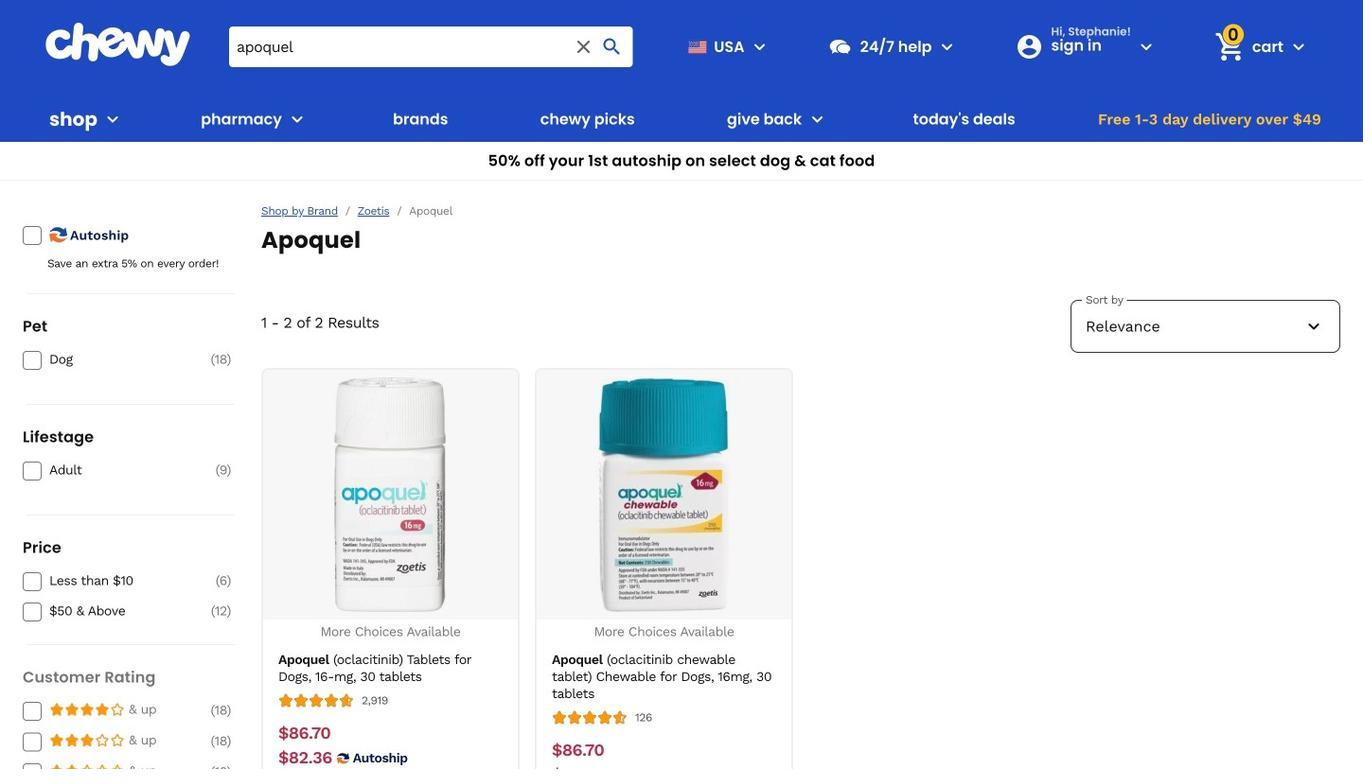 Task type: locate. For each thing, give the bounding box(es) containing it.
items image
[[1213, 30, 1246, 64]]

site banner
[[0, 0, 1363, 181]]

0 vertical spatial menu image
[[749, 35, 771, 58]]

None text field
[[278, 724, 331, 745]]

None text field
[[552, 741, 604, 762], [278, 749, 332, 769], [552, 766, 606, 770], [552, 741, 604, 762], [278, 749, 332, 769], [552, 766, 606, 770]]

account menu image
[[1135, 35, 1158, 58]]

menu image
[[749, 35, 771, 58], [101, 108, 124, 131]]

menu image down chewy home image
[[101, 108, 124, 131]]

chewy support image
[[828, 34, 853, 59]]

Product search field
[[229, 26, 633, 67]]

1 vertical spatial menu image
[[101, 108, 124, 131]]

delete search image
[[572, 35, 595, 58]]

help menu image
[[936, 35, 959, 58]]

give back menu image
[[806, 108, 829, 131]]

menu image left chewy support icon
[[749, 35, 771, 58]]



Task type: describe. For each thing, give the bounding box(es) containing it.
1 horizontal spatial menu image
[[749, 35, 771, 58]]

submit search image
[[601, 35, 624, 58]]

apoquel (oclacitinib chewable tablet) chewable for dogs, 16mg, 30 tablets image
[[547, 378, 782, 613]]

apoquel (oclacitinib) tablets for dogs, 16-mg, 30 tablets image
[[273, 378, 508, 613]]

0 horizontal spatial menu image
[[101, 108, 124, 131]]

cart menu image
[[1288, 35, 1310, 58]]

pharmacy menu image
[[286, 108, 309, 131]]

chewy home image
[[45, 23, 191, 66]]

Search text field
[[229, 26, 633, 67]]



Task type: vqa. For each thing, say whether or not it's contained in the screenshot.
menu icon to the right
yes



